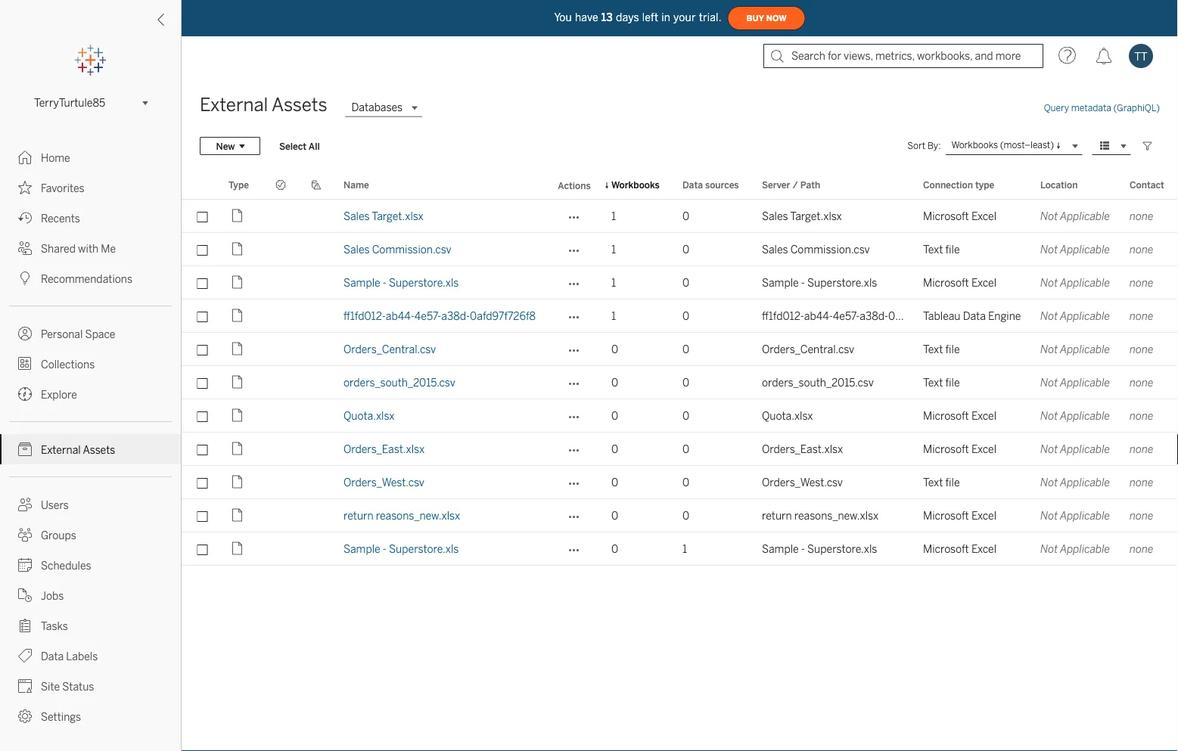 Task type: vqa. For each thing, say whether or not it's contained in the screenshot.
8th Applicable
yes



Task type: locate. For each thing, give the bounding box(es) containing it.
favorites
[[41, 182, 84, 194]]

return reasons_new.xlsx
[[344, 510, 460, 522], [762, 510, 879, 522]]

commission.csv down the sales target.xlsx link
[[372, 243, 451, 256]]

1 file (text file) image from the top
[[229, 240, 247, 258]]

sample - superstore.xls link
[[344, 277, 459, 289], [344, 543, 459, 555]]

target.xlsx up sales commission.csv link
[[372, 210, 424, 222]]

1 for sales commission.csv
[[611, 243, 616, 256]]

4 text from the top
[[923, 476, 943, 489]]

5 none from the top
[[1130, 343, 1153, 356]]

cell
[[263, 200, 299, 233], [299, 200, 334, 233], [263, 233, 299, 266], [299, 233, 334, 266], [263, 266, 299, 300], [299, 266, 334, 300], [263, 300, 299, 333], [299, 300, 334, 333], [263, 333, 299, 366], [299, 333, 334, 366], [263, 366, 299, 400], [299, 366, 334, 400], [263, 400, 299, 433], [299, 400, 334, 433], [263, 433, 299, 466], [299, 433, 334, 466], [263, 466, 299, 499], [299, 466, 334, 499], [263, 499, 299, 533], [299, 499, 334, 533], [263, 533, 299, 566], [299, 533, 334, 566]]

not applicable for quota.xlsx link
[[1040, 410, 1110, 422]]

row containing orders_east.xlsx
[[182, 433, 1178, 466]]

none for ff1fd012-ab44-4e57-a38d-0afd97f726f8 link
[[1130, 310, 1153, 322]]

7 none from the top
[[1130, 410, 1153, 422]]

assets up users link in the bottom left of the page
[[83, 444, 115, 456]]

sales target.xlsx up sales commission.csv link
[[344, 210, 424, 222]]

row containing sales commission.csv
[[182, 233, 1178, 266]]

row containing orders_south_2015.csv
[[182, 366, 1178, 400]]

4 microsoft from the top
[[923, 443, 969, 455]]

0 horizontal spatial return reasons_new.xlsx
[[344, 510, 460, 522]]

sales target.xlsx
[[344, 210, 424, 222], [762, 210, 842, 222]]

file (microsoft excel) image for 9th row from the bottom of the row group containing sales target.xlsx
[[229, 274, 247, 292]]

0 horizontal spatial commission.csv
[[372, 243, 451, 256]]

1 vertical spatial sample - superstore.xls link
[[344, 543, 459, 555]]

8 not from the top
[[1040, 443, 1058, 455]]

sort by:
[[907, 140, 941, 151]]

sample - superstore.xls link for 0
[[344, 543, 459, 555]]

not applicable
[[1040, 210, 1110, 222], [1040, 243, 1110, 256], [1040, 277, 1110, 289], [1040, 310, 1110, 322], [1040, 343, 1110, 356], [1040, 376, 1110, 389], [1040, 410, 1110, 422], [1040, 443, 1110, 455], [1040, 476, 1110, 489], [1040, 510, 1110, 522], [1040, 543, 1110, 555]]

1 vertical spatial file (microsoft excel) image
[[229, 507, 247, 525]]

labels
[[66, 650, 98, 663]]

5 microsoft from the top
[[923, 510, 969, 522]]

3 applicable from the top
[[1060, 277, 1110, 289]]

2 microsoft excel from the top
[[923, 277, 997, 289]]

microsoft excel for return reasons_new.xlsx link
[[923, 510, 997, 522]]

2 microsoft from the top
[[923, 277, 969, 289]]

file (microsoft excel) image
[[229, 207, 247, 225], [229, 507, 247, 525]]

5 row from the top
[[182, 333, 1178, 366]]

sales commission.csv down path
[[762, 243, 870, 256]]

sample
[[344, 277, 380, 289], [762, 277, 799, 289], [344, 543, 380, 555], [762, 543, 799, 555]]

tasks
[[41, 620, 68, 633]]

microsoft for row containing orders_east.xlsx
[[923, 443, 969, 455]]

7 not from the top
[[1040, 410, 1058, 422]]

10 not applicable from the top
[[1040, 510, 1110, 522]]

2 orders_central.csv from the left
[[762, 343, 854, 356]]

row containing orders_west.csv
[[182, 466, 1178, 499]]

applicable for orders_east.xlsx link
[[1060, 443, 1110, 455]]

orders_south_2015.csv
[[344, 376, 455, 389], [762, 376, 874, 389]]

1 vertical spatial workbooks
[[611, 179, 660, 190]]

0 vertical spatial external assets
[[200, 94, 327, 116]]

commission.csv down path
[[790, 243, 870, 256]]

select all
[[279, 141, 320, 152]]

4 text file from the top
[[923, 476, 960, 489]]

0 horizontal spatial external assets
[[41, 444, 115, 456]]

none for sample - superstore.xls link related to 0
[[1130, 543, 1153, 555]]

file (text file) image
[[229, 340, 247, 358], [229, 473, 247, 491]]

3 text file from the top
[[923, 376, 960, 389]]

8 none from the top
[[1130, 443, 1153, 455]]

site
[[41, 681, 60, 693]]

1 commission.csv from the left
[[372, 243, 451, 256]]

none for orders_east.xlsx link
[[1130, 443, 1153, 455]]

2 sales commission.csv from the left
[[762, 243, 870, 256]]

2 not applicable from the top
[[1040, 243, 1110, 256]]

9 not from the top
[[1040, 476, 1058, 489]]

schedules link
[[0, 550, 181, 580]]

grid containing sales target.xlsx
[[182, 171, 1178, 751]]

2 file (text file) image from the top
[[229, 473, 247, 491]]

7 not applicable from the top
[[1040, 410, 1110, 422]]

1 not applicable from the top
[[1040, 210, 1110, 222]]

1
[[611, 210, 616, 222], [611, 243, 616, 256], [611, 277, 616, 289], [611, 310, 616, 322], [682, 543, 687, 555]]

excel for row containing sales target.xlsx
[[971, 210, 997, 222]]

5 not applicable from the top
[[1040, 343, 1110, 356]]

sales commission.csv
[[344, 243, 451, 256], [762, 243, 870, 256]]

path
[[800, 179, 820, 190]]

row
[[182, 200, 1178, 233], [182, 233, 1178, 266], [182, 266, 1178, 300], [182, 300, 1178, 333], [182, 333, 1178, 366], [182, 366, 1178, 400], [182, 400, 1178, 433], [182, 433, 1178, 466], [182, 466, 1178, 499], [182, 499, 1178, 533], [182, 533, 1178, 566]]

6 microsoft from the top
[[923, 543, 969, 555]]

external up new popup button
[[200, 94, 268, 116]]

orders_south_2015.csv link
[[344, 376, 455, 389]]

grid
[[182, 171, 1178, 751]]

orders_east.xlsx link
[[344, 443, 425, 455]]

new
[[216, 141, 235, 152]]

groups link
[[0, 520, 181, 550]]

sales commission.csv down the sales target.xlsx link
[[344, 243, 451, 256]]

6 microsoft excel from the top
[[923, 543, 997, 555]]

4 applicable from the top
[[1060, 310, 1110, 322]]

1 row from the top
[[182, 200, 1178, 233]]

sources
[[705, 179, 739, 190]]

0 horizontal spatial 0afd97f726f8
[[470, 310, 536, 322]]

0 vertical spatial file (microsoft excel) image
[[229, 207, 247, 225]]

1 horizontal spatial 0afd97f726f8
[[888, 310, 954, 322]]

0 horizontal spatial quota.xlsx
[[344, 410, 395, 422]]

1 vertical spatial external
[[41, 444, 81, 456]]

file (microsoft excel) image for row containing quota.xlsx
[[229, 407, 247, 425]]

0 vertical spatial file (text file) image
[[229, 340, 247, 358]]

1 a38d- from the left
[[441, 310, 470, 322]]

0 vertical spatial assets
[[272, 94, 327, 116]]

external inside external assets link
[[41, 444, 81, 456]]

data left sources
[[682, 179, 703, 190]]

applicable
[[1060, 210, 1110, 222], [1060, 243, 1110, 256], [1060, 277, 1110, 289], [1060, 310, 1110, 322], [1060, 343, 1110, 356], [1060, 376, 1110, 389], [1060, 410, 1110, 422], [1060, 443, 1110, 455], [1060, 476, 1110, 489], [1060, 510, 1110, 522], [1060, 543, 1110, 555]]

all
[[309, 141, 320, 152]]

reasons_new.xlsx
[[376, 510, 460, 522], [794, 510, 879, 522]]

0 horizontal spatial data
[[41, 650, 64, 663]]

3 file (microsoft excel) image from the top
[[229, 440, 247, 458]]

not applicable for return reasons_new.xlsx link
[[1040, 510, 1110, 522]]

0 vertical spatial sample - superstore.xls link
[[344, 277, 459, 289]]

1 horizontal spatial return
[[762, 510, 792, 522]]

file for sales commission.csv
[[945, 243, 960, 256]]

1 horizontal spatial orders_south_2015.csv
[[762, 376, 874, 389]]

not
[[1040, 210, 1058, 222], [1040, 243, 1058, 256], [1040, 277, 1058, 289], [1040, 310, 1058, 322], [1040, 343, 1058, 356], [1040, 376, 1058, 389], [1040, 410, 1058, 422], [1040, 443, 1058, 455], [1040, 476, 1058, 489], [1040, 510, 1058, 522], [1040, 543, 1058, 555]]

1 horizontal spatial sales target.xlsx
[[762, 210, 842, 222]]

tableau data engine
[[923, 310, 1021, 322]]

0 horizontal spatial assets
[[83, 444, 115, 456]]

superstore.xls
[[389, 277, 459, 289], [807, 277, 877, 289], [389, 543, 459, 555], [807, 543, 877, 555]]

sample - superstore.xls link down return reasons_new.xlsx link
[[344, 543, 459, 555]]

not for 11th row from the top
[[1040, 543, 1058, 555]]

1 excel from the top
[[971, 210, 997, 222]]

workbooks right by:
[[951, 140, 998, 151]]

recents
[[41, 212, 80, 225]]

buy now
[[747, 13, 787, 23]]

not applicable for orders_central.csv link
[[1040, 343, 1110, 356]]

0 horizontal spatial sales target.xlsx
[[344, 210, 424, 222]]

2 a38d- from the left
[[860, 310, 888, 322]]

1 horizontal spatial workbooks
[[951, 140, 998, 151]]

1 horizontal spatial ff1fd012-
[[762, 310, 804, 322]]

0 vertical spatial workbooks
[[951, 140, 998, 151]]

none for return reasons_new.xlsx link
[[1130, 510, 1153, 522]]

a38d-
[[441, 310, 470, 322], [860, 310, 888, 322]]

1 target.xlsx from the left
[[372, 210, 424, 222]]

2 vertical spatial data
[[41, 650, 64, 663]]

1 horizontal spatial data
[[682, 179, 703, 190]]

file (microsoft excel) image for 11th row from the top
[[229, 540, 247, 558]]

1 for ff1fd012-ab44-4e57-a38d-0afd97f726f8
[[611, 310, 616, 322]]

0 horizontal spatial orders_south_2015.csv
[[344, 376, 455, 389]]

commission.csv
[[372, 243, 451, 256], [790, 243, 870, 256]]

2 sales target.xlsx from the left
[[762, 210, 842, 222]]

0 horizontal spatial target.xlsx
[[372, 210, 424, 222]]

1 none from the top
[[1130, 210, 1153, 222]]

4 microsoft excel from the top
[[923, 443, 997, 455]]

file (text file) image down the file (tableau data engine) 'image' on the top left of the page
[[229, 373, 247, 392]]

file (microsoft excel) image
[[229, 274, 247, 292], [229, 407, 247, 425], [229, 440, 247, 458], [229, 540, 247, 558]]

terryturtule85 button
[[28, 94, 153, 112]]

file for orders_south_2015.csv
[[945, 376, 960, 389]]

1 file (microsoft excel) image from the top
[[229, 207, 247, 225]]

sales target.xlsx down /
[[762, 210, 842, 222]]

row group
[[182, 200, 1178, 566]]

4 row from the top
[[182, 300, 1178, 333]]

0 horizontal spatial 4e57-
[[414, 310, 441, 322]]

2 orders_east.xlsx from the left
[[762, 443, 843, 455]]

sample - superstore.xls link down sales commission.csv link
[[344, 277, 459, 289]]

trial.
[[699, 11, 722, 24]]

data left labels
[[41, 650, 64, 663]]

home
[[41, 152, 70, 164]]

file (text file) image for orders_west.csv
[[229, 473, 247, 491]]

1 file (microsoft excel) image from the top
[[229, 274, 247, 292]]

file (text file) image for orders_south_2015.csv
[[229, 373, 247, 392]]

1 horizontal spatial reasons_new.xlsx
[[794, 510, 879, 522]]

1 horizontal spatial ff1fd012-ab44-4e57-a38d-0afd97f726f8
[[762, 310, 954, 322]]

text
[[923, 243, 943, 256], [923, 343, 943, 356], [923, 376, 943, 389], [923, 476, 943, 489]]

file (microsoft excel) image for row containing orders_east.xlsx
[[229, 440, 247, 458]]

microsoft
[[923, 210, 969, 222], [923, 277, 969, 289], [923, 410, 969, 422], [923, 443, 969, 455], [923, 510, 969, 522], [923, 543, 969, 555]]

0 vertical spatial file (text file) image
[[229, 240, 247, 258]]

sample - superstore.xls link for 1
[[344, 277, 459, 289]]

4 not applicable from the top
[[1040, 310, 1110, 322]]

orders_east.xlsx
[[344, 443, 425, 455], [762, 443, 843, 455]]

1 vertical spatial data
[[963, 310, 986, 322]]

2 file (microsoft excel) image from the top
[[229, 407, 247, 425]]

none for quota.xlsx link
[[1130, 410, 1153, 422]]

external assets up users link in the bottom left of the page
[[41, 444, 115, 456]]

10 none from the top
[[1130, 510, 1153, 522]]

1 orders_west.csv from the left
[[344, 476, 424, 489]]

0 horizontal spatial ff1fd012-
[[344, 310, 386, 322]]

13
[[601, 11, 613, 24]]

0 horizontal spatial reasons_new.xlsx
[[376, 510, 460, 522]]

type
[[229, 179, 249, 190]]

1 horizontal spatial orders_central.csv
[[762, 343, 854, 356]]

1 ff1fd012-ab44-4e57-a38d-0afd97f726f8 from the left
[[344, 310, 536, 322]]

applicable for the sales target.xlsx link
[[1060, 210, 1110, 222]]

1 0afd97f726f8 from the left
[[470, 310, 536, 322]]

1 orders_south_2015.csv from the left
[[344, 376, 455, 389]]

microsoft excel
[[923, 210, 997, 222], [923, 277, 997, 289], [923, 410, 997, 422], [923, 443, 997, 455], [923, 510, 997, 522], [923, 543, 997, 555]]

0afd97f726f8
[[470, 310, 536, 322], [888, 310, 954, 322]]

select all button
[[269, 137, 330, 155]]

text for orders_south_2015.csv
[[923, 376, 943, 389]]

none for sales commission.csv link
[[1130, 243, 1153, 256]]

not for row containing orders_east.xlsx
[[1040, 443, 1058, 455]]

none for orders_central.csv link
[[1130, 343, 1153, 356]]

1 horizontal spatial return reasons_new.xlsx
[[762, 510, 879, 522]]

(most–least)
[[1000, 140, 1054, 151]]

data left the engine
[[963, 310, 986, 322]]

query metadata (graphiql)
[[1044, 103, 1160, 113]]

2 0afd97f726f8 from the left
[[888, 310, 954, 322]]

assets up select all
[[272, 94, 327, 116]]

not for 9th row from the bottom of the row group containing sales target.xlsx
[[1040, 277, 1058, 289]]

1 file (text file) image from the top
[[229, 340, 247, 358]]

1 horizontal spatial orders_east.xlsx
[[762, 443, 843, 455]]

file (text file) image down type
[[229, 240, 247, 258]]

target.xlsx down path
[[790, 210, 842, 222]]

5 not from the top
[[1040, 343, 1058, 356]]

1 vertical spatial file (text file) image
[[229, 373, 247, 392]]

not applicable for the sales target.xlsx link
[[1040, 210, 1110, 222]]

target.xlsx
[[372, 210, 424, 222], [790, 210, 842, 222]]

1 horizontal spatial external assets
[[200, 94, 327, 116]]

9 not applicable from the top
[[1040, 476, 1110, 489]]

1 text from the top
[[923, 243, 943, 256]]

2 sample - superstore.xls link from the top
[[344, 543, 459, 555]]

1 for sample - superstore.xls
[[611, 277, 616, 289]]

1 sales commission.csv from the left
[[344, 243, 451, 256]]

1 horizontal spatial target.xlsx
[[790, 210, 842, 222]]

4e57-
[[414, 310, 441, 322], [833, 310, 860, 322]]

microsoft excel for sample - superstore.xls link related to 0
[[923, 543, 997, 555]]

0 horizontal spatial ab44-
[[386, 310, 414, 322]]

2 file from the top
[[945, 343, 960, 356]]

0 horizontal spatial orders_west.csv
[[344, 476, 424, 489]]

1 sample - superstore.xls link from the top
[[344, 277, 459, 289]]

1 horizontal spatial 4e57-
[[833, 310, 860, 322]]

not applicable for sample - superstore.xls link related to 0
[[1040, 543, 1110, 555]]

0
[[682, 210, 689, 222], [682, 243, 689, 256], [682, 277, 689, 289], [682, 310, 689, 322], [611, 343, 618, 356], [682, 343, 689, 356], [611, 376, 618, 389], [682, 376, 689, 389], [611, 410, 618, 422], [682, 410, 689, 422], [611, 443, 618, 455], [682, 443, 689, 455], [611, 476, 618, 489], [682, 476, 689, 489], [611, 510, 618, 522], [682, 510, 689, 522], [611, 543, 618, 555]]

not for row containing return reasons_new.xlsx
[[1040, 510, 1058, 522]]

applicable for sales commission.csv link
[[1060, 243, 1110, 256]]

9 row from the top
[[182, 466, 1178, 499]]

11 not from the top
[[1040, 543, 1058, 555]]

microsoft excel for quota.xlsx link
[[923, 410, 997, 422]]

file (text file) image
[[229, 240, 247, 258], [229, 373, 247, 392]]

sales commission.csv link
[[344, 243, 451, 256]]

0 horizontal spatial ff1fd012-ab44-4e57-a38d-0afd97f726f8
[[344, 310, 536, 322]]

databases
[[351, 101, 403, 114]]

none for the sales target.xlsx link
[[1130, 210, 1153, 222]]

0 horizontal spatial a38d-
[[441, 310, 470, 322]]

data inside data labels link
[[41, 650, 64, 663]]

ff1fd012-
[[344, 310, 386, 322], [762, 310, 804, 322]]

10 not from the top
[[1040, 510, 1058, 522]]

1 horizontal spatial ab44-
[[804, 310, 833, 322]]

3 text from the top
[[923, 376, 943, 389]]

2 row from the top
[[182, 233, 1178, 266]]

file for orders_central.csv
[[945, 343, 960, 356]]

1 horizontal spatial quota.xlsx
[[762, 410, 813, 422]]

row containing return reasons_new.xlsx
[[182, 499, 1178, 533]]

2 excel from the top
[[971, 277, 997, 289]]

3 not from the top
[[1040, 277, 1058, 289]]

buy now button
[[728, 6, 806, 30]]

workbooks inside dropdown button
[[951, 140, 998, 151]]

5 microsoft excel from the top
[[923, 510, 997, 522]]

microsoft for row containing return reasons_new.xlsx
[[923, 510, 969, 522]]

connection
[[923, 179, 973, 190]]

assets inside main navigation. press the up and down arrow keys to access links. element
[[83, 444, 115, 456]]

8 row from the top
[[182, 433, 1178, 466]]

4 file from the top
[[945, 476, 960, 489]]

1 vertical spatial external assets
[[41, 444, 115, 456]]

1 microsoft from the top
[[923, 210, 969, 222]]

6 not from the top
[[1040, 376, 1058, 389]]

external assets up the select
[[200, 94, 327, 116]]

7 row from the top
[[182, 400, 1178, 433]]

orders_west.csv
[[344, 476, 424, 489], [762, 476, 843, 489]]

2 file (microsoft excel) image from the top
[[229, 507, 247, 525]]

none
[[1130, 210, 1153, 222], [1130, 243, 1153, 256], [1130, 277, 1153, 289], [1130, 310, 1153, 322], [1130, 343, 1153, 356], [1130, 376, 1153, 389], [1130, 410, 1153, 422], [1130, 443, 1153, 455], [1130, 476, 1153, 489], [1130, 510, 1153, 522], [1130, 543, 1153, 555]]

10 row from the top
[[182, 499, 1178, 533]]

applicable for orders_south_2015.csv link
[[1060, 376, 1110, 389]]

site status
[[41, 681, 94, 693]]

0 horizontal spatial orders_central.csv
[[344, 343, 436, 356]]

4 none from the top
[[1130, 310, 1153, 322]]

0 horizontal spatial sales commission.csv
[[344, 243, 451, 256]]

0 horizontal spatial external
[[41, 444, 81, 456]]

sales
[[344, 210, 370, 222], [762, 210, 788, 222], [344, 243, 370, 256], [762, 243, 788, 256]]

file (text file) image for sales commission.csv
[[229, 240, 247, 258]]

3 not applicable from the top
[[1040, 277, 1110, 289]]

0 vertical spatial external
[[200, 94, 268, 116]]

11 not applicable from the top
[[1040, 543, 1110, 555]]

8 not applicable from the top
[[1040, 443, 1110, 455]]

workbooks right actions
[[611, 179, 660, 190]]

ab44-
[[386, 310, 414, 322], [804, 310, 833, 322]]

2 not from the top
[[1040, 243, 1058, 256]]

4 not from the top
[[1040, 310, 1058, 322]]

1 vertical spatial file (text file) image
[[229, 473, 247, 491]]

0 horizontal spatial workbooks
[[611, 179, 660, 190]]

2 text file from the top
[[923, 343, 960, 356]]

1 horizontal spatial assets
[[272, 94, 327, 116]]

0 vertical spatial data
[[682, 179, 703, 190]]

1 horizontal spatial sales commission.csv
[[762, 243, 870, 256]]

7 applicable from the top
[[1060, 410, 1110, 422]]

3 file from the top
[[945, 376, 960, 389]]

0 horizontal spatial return
[[344, 510, 374, 522]]

workbooks for workbooks (most–least)
[[951, 140, 998, 151]]

0 horizontal spatial orders_east.xlsx
[[344, 443, 425, 455]]

excel
[[971, 210, 997, 222], [971, 277, 997, 289], [971, 410, 997, 422], [971, 443, 997, 455], [971, 510, 997, 522], [971, 543, 997, 555]]

1 horizontal spatial commission.csv
[[790, 243, 870, 256]]

workbooks for workbooks
[[611, 179, 660, 190]]

1 ff1fd012- from the left
[[344, 310, 386, 322]]

data labels
[[41, 650, 98, 663]]

8 applicable from the top
[[1060, 443, 1110, 455]]

assets
[[272, 94, 327, 116], [83, 444, 115, 456]]

4 file (microsoft excel) image from the top
[[229, 540, 247, 558]]

1 vertical spatial assets
[[83, 444, 115, 456]]

1 horizontal spatial a38d-
[[860, 310, 888, 322]]

external down explore
[[41, 444, 81, 456]]

list view image
[[1098, 139, 1111, 153]]

6 none from the top
[[1130, 376, 1153, 389]]

row containing ff1fd012-ab44-4e57-a38d-0afd97f726f8
[[182, 300, 1178, 333]]

1 horizontal spatial orders_west.csv
[[762, 476, 843, 489]]

not applicable for orders_south_2015.csv link
[[1040, 376, 1110, 389]]

external
[[200, 94, 268, 116], [41, 444, 81, 456]]

file for orders_west.csv
[[945, 476, 960, 489]]



Task type: describe. For each thing, give the bounding box(es) containing it.
text file for orders_south_2015.csv
[[923, 376, 960, 389]]

workbooks (most–least) button
[[945, 137, 1083, 155]]

1 reasons_new.xlsx from the left
[[376, 510, 460, 522]]

excel for row containing orders_east.xlsx
[[971, 443, 997, 455]]

excel for row containing quota.xlsx
[[971, 410, 997, 422]]

groups
[[41, 529, 76, 542]]

not applicable for 1 sample - superstore.xls link
[[1040, 277, 1110, 289]]

space
[[85, 328, 115, 340]]

11 row from the top
[[182, 533, 1178, 566]]

days
[[616, 11, 639, 24]]

data sources
[[682, 179, 739, 190]]

row containing sales target.xlsx
[[182, 200, 1178, 233]]

orders_central.csv link
[[344, 343, 436, 356]]

not applicable for sales commission.csv link
[[1040, 243, 1110, 256]]

new button
[[200, 137, 260, 155]]

/
[[793, 179, 798, 190]]

2 return from the left
[[762, 510, 792, 522]]

applicable for quota.xlsx link
[[1060, 410, 1110, 422]]

1 return from the left
[[344, 510, 374, 522]]

favorites link
[[0, 173, 181, 203]]

explore
[[41, 389, 77, 401]]

not for row containing orders_south_2015.csv
[[1040, 376, 1058, 389]]

2 orders_south_2015.csv from the left
[[762, 376, 874, 389]]

have
[[575, 11, 598, 24]]

not applicable for orders_east.xlsx link
[[1040, 443, 1110, 455]]

query
[[1044, 103, 1069, 113]]

your
[[673, 11, 696, 24]]

location
[[1040, 179, 1078, 190]]

file (microsoft excel) image for sales
[[229, 207, 247, 225]]

collections link
[[0, 349, 181, 379]]

orders_west.csv link
[[344, 476, 424, 489]]

actions
[[558, 180, 591, 191]]

not applicable for orders_west.csv link
[[1040, 476, 1110, 489]]

data for data labels
[[41, 650, 64, 663]]

jobs
[[41, 590, 64, 602]]

microsoft excel for 1 sample - superstore.xls link
[[923, 277, 997, 289]]

schedules
[[41, 560, 91, 572]]

shared with me link
[[0, 233, 181, 263]]

external assets inside main navigation. press the up and down arrow keys to access links. element
[[41, 444, 115, 456]]

workbooks (most–least)
[[951, 140, 1054, 151]]

file (microsoft excel) image for return
[[229, 507, 247, 525]]

tasks link
[[0, 611, 181, 641]]

me
[[101, 243, 116, 255]]

file (tableau data engine) image
[[229, 307, 247, 325]]

not for row containing orders_west.csv
[[1040, 476, 1058, 489]]

query metadata (graphiql) link
[[1044, 103, 1160, 113]]

not applicable for ff1fd012-ab44-4e57-a38d-0afd97f726f8 link
[[1040, 310, 1110, 322]]

row containing orders_central.csv
[[182, 333, 1178, 366]]

sort
[[907, 140, 925, 151]]

in
[[661, 11, 670, 24]]

Search for views, metrics, workbooks, and more text field
[[763, 44, 1043, 68]]

type
[[975, 179, 994, 190]]

applicable for 1 sample - superstore.xls link
[[1060, 277, 1110, 289]]

shared with me
[[41, 243, 116, 255]]

microsoft for row containing quota.xlsx
[[923, 410, 969, 422]]

applicable for sample - superstore.xls link related to 0
[[1060, 543, 1110, 555]]

not for row containing ff1fd012-ab44-4e57-a38d-0afd97f726f8
[[1040, 310, 1058, 322]]

left
[[642, 11, 658, 24]]

now
[[766, 13, 787, 23]]

server
[[762, 179, 790, 190]]

2 ab44- from the left
[[804, 310, 833, 322]]

settings link
[[0, 701, 181, 732]]

engine
[[988, 310, 1021, 322]]

none for orders_west.csv link
[[1130, 476, 1153, 489]]

jobs link
[[0, 580, 181, 611]]

excel for row containing return reasons_new.xlsx
[[971, 510, 997, 522]]

1 ab44- from the left
[[386, 310, 414, 322]]

text for orders_central.csv
[[923, 343, 943, 356]]

shared
[[41, 243, 76, 255]]

text file for orders_central.csv
[[923, 343, 960, 356]]

personal space link
[[0, 319, 181, 349]]

ff1fd012-ab44-4e57-a38d-0afd97f726f8 link
[[344, 310, 536, 322]]

2 commission.csv from the left
[[790, 243, 870, 256]]

recommendations
[[41, 273, 132, 285]]

applicable for orders_west.csv link
[[1060, 476, 1110, 489]]

text for orders_west.csv
[[923, 476, 943, 489]]

1 4e57- from the left
[[414, 310, 441, 322]]

2 quota.xlsx from the left
[[762, 410, 813, 422]]

1 horizontal spatial external
[[200, 94, 268, 116]]

(graphiql)
[[1113, 103, 1160, 113]]

not for row containing orders_central.csv
[[1040, 343, 1058, 356]]

return reasons_new.xlsx link
[[344, 510, 460, 522]]

terryturtule85
[[34, 97, 105, 109]]

users link
[[0, 490, 181, 520]]

2 ff1fd012-ab44-4e57-a38d-0afd97f726f8 from the left
[[762, 310, 954, 322]]

status
[[62, 681, 94, 693]]

data for data sources
[[682, 179, 703, 190]]

row containing quota.xlsx
[[182, 400, 1178, 433]]

personal space
[[41, 328, 115, 340]]

tableau
[[923, 310, 961, 322]]

recommendations link
[[0, 263, 181, 294]]

select
[[279, 141, 307, 152]]

with
[[78, 243, 98, 255]]

2 4e57- from the left
[[833, 310, 860, 322]]

quota.xlsx link
[[344, 410, 395, 422]]

users
[[41, 499, 69, 511]]

navigation panel element
[[0, 45, 181, 732]]

excel for 11th row from the top
[[971, 543, 997, 555]]

file (text file) image for orders_central.csv
[[229, 340, 247, 358]]

not for row containing sales commission.csv
[[1040, 243, 1058, 256]]

2 orders_west.csv from the left
[[762, 476, 843, 489]]

not for row containing sales target.xlsx
[[1040, 210, 1058, 222]]

collections
[[41, 358, 95, 371]]

by:
[[927, 140, 941, 151]]

applicable for return reasons_new.xlsx link
[[1060, 510, 1110, 522]]

microsoft for 11th row from the top
[[923, 543, 969, 555]]

settings
[[41, 711, 81, 723]]

3 row from the top
[[182, 266, 1178, 300]]

not for row containing quota.xlsx
[[1040, 410, 1058, 422]]

2 horizontal spatial data
[[963, 310, 986, 322]]

2 reasons_new.xlsx from the left
[[794, 510, 879, 522]]

1 orders_central.csv from the left
[[344, 343, 436, 356]]

microsoft for 9th row from the bottom of the row group containing sales target.xlsx
[[923, 277, 969, 289]]

applicable for orders_central.csv link
[[1060, 343, 1110, 356]]

1 return reasons_new.xlsx from the left
[[344, 510, 460, 522]]

recents link
[[0, 203, 181, 233]]

2 target.xlsx from the left
[[790, 210, 842, 222]]

you have 13 days left in your trial.
[[554, 11, 722, 24]]

personal
[[41, 328, 83, 340]]

you
[[554, 11, 572, 24]]

text file for orders_west.csv
[[923, 476, 960, 489]]

explore link
[[0, 379, 181, 409]]

1 sales target.xlsx from the left
[[344, 210, 424, 222]]

microsoft excel for orders_east.xlsx link
[[923, 443, 997, 455]]

row group containing sales target.xlsx
[[182, 200, 1178, 566]]

site status link
[[0, 671, 181, 701]]

text for sales commission.csv
[[923, 243, 943, 256]]

1 quota.xlsx from the left
[[344, 410, 395, 422]]

name
[[344, 179, 369, 190]]

none for orders_south_2015.csv link
[[1130, 376, 1153, 389]]

2 return reasons_new.xlsx from the left
[[762, 510, 879, 522]]

applicable for ff1fd012-ab44-4e57-a38d-0afd97f726f8 link
[[1060, 310, 1110, 322]]

external assets link
[[0, 434, 181, 465]]

text file for sales commission.csv
[[923, 243, 960, 256]]

contact
[[1130, 179, 1164, 190]]

metadata
[[1071, 103, 1111, 113]]

main navigation. press the up and down arrow keys to access links. element
[[0, 142, 181, 732]]

none for 1 sample - superstore.xls link
[[1130, 277, 1153, 289]]

1 for sales target.xlsx
[[611, 210, 616, 222]]

buy
[[747, 13, 764, 23]]

connection type
[[923, 179, 994, 190]]

sales target.xlsx link
[[344, 210, 424, 222]]

1 orders_east.xlsx from the left
[[344, 443, 425, 455]]

2 ff1fd012- from the left
[[762, 310, 804, 322]]

excel for 9th row from the bottom of the row group containing sales target.xlsx
[[971, 277, 997, 289]]

server / path
[[762, 179, 820, 190]]

microsoft for row containing sales target.xlsx
[[923, 210, 969, 222]]

home link
[[0, 142, 181, 173]]

data labels link
[[0, 641, 181, 671]]

microsoft excel for the sales target.xlsx link
[[923, 210, 997, 222]]



